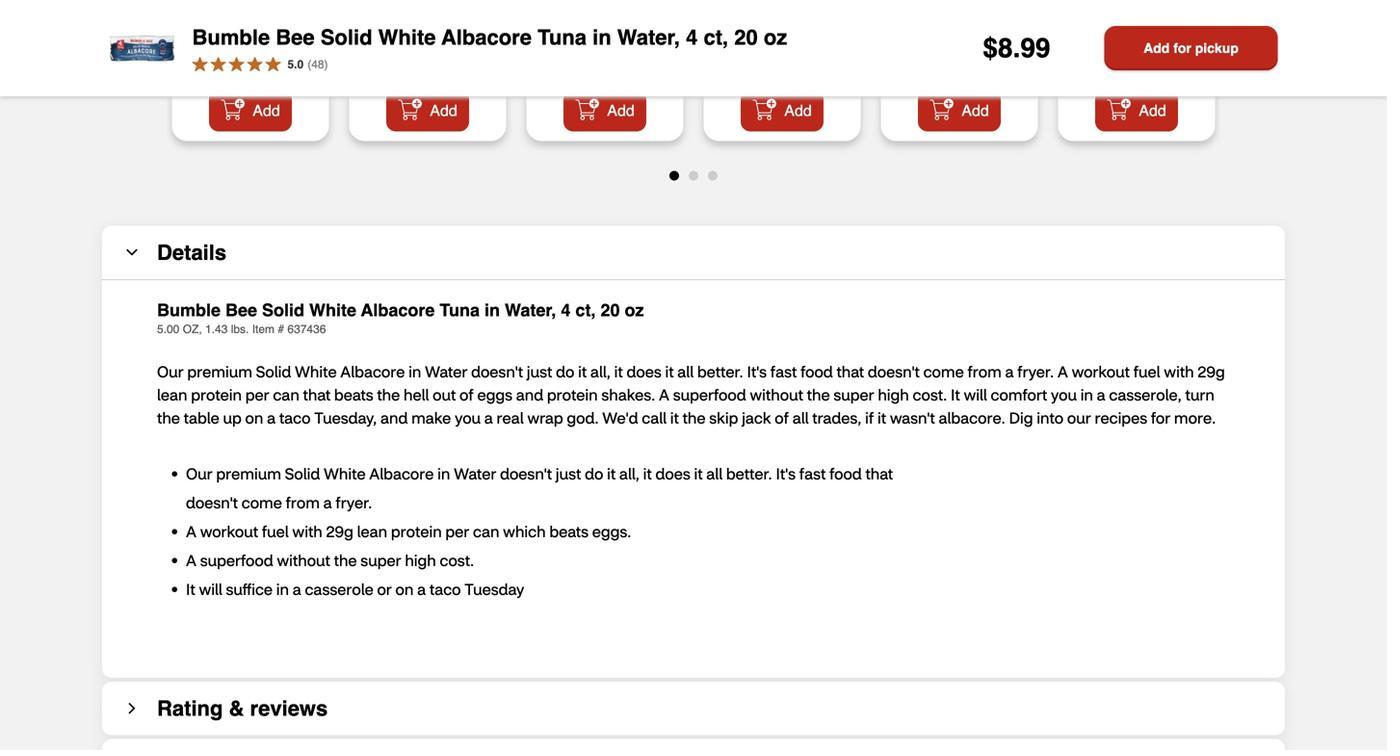 Task type: locate. For each thing, give the bounding box(es) containing it.
0 vertical spatial all,
[[591, 362, 611, 382]]

1 vertical spatial you
[[455, 408, 481, 428]]

0 vertical spatial tuna
[[538, 25, 587, 49]]

pickup
[[1196, 40, 1239, 56]]

1 vertical spatial will
[[199, 580, 222, 600]]

6 star filled image from the left
[[1112, 21, 1123, 33]]

tuna left '55'
[[538, 25, 587, 49]]

come for casserole
[[242, 493, 282, 513]]

trades,
[[813, 408, 862, 428]]

1 horizontal spatial with
[[1165, 362, 1195, 382]]

1 horizontal spatial high
[[878, 385, 910, 405]]

for left pickup
[[1174, 40, 1192, 56]]

all,
[[591, 362, 611, 382], [620, 464, 640, 484]]

0 vertical spatial high
[[878, 385, 910, 405]]

details button
[[102, 226, 1286, 281]]

dig
[[1010, 408, 1034, 428]]

bee for bumble bee solid white albacore tuna in water, 4 ct, 20 oz
[[276, 25, 315, 49]]

star filled image
[[196, 21, 208, 33], [225, 21, 237, 33], [359, 21, 371, 33], [388, 21, 400, 33], [536, 21, 548, 33], [551, 21, 562, 33], [580, 21, 591, 33], [714, 21, 725, 33], [728, 21, 740, 33], [743, 21, 754, 33], [757, 21, 769, 33], [1260, 21, 1272, 33], [1275, 21, 1286, 33]]

in right $5.29
[[593, 25, 612, 49]]

solid for bumble bee solid white albacore tuna in water, 4 ct, 20 oz 5.00 oz, 1.43 lbs. item # 637436
[[262, 301, 305, 321]]

star half image for $3.99
[[417, 21, 428, 33]]

20 left star outline image at the top
[[735, 25, 758, 49]]

can down #
[[273, 385, 300, 405]]

reviews
[[250, 697, 328, 722]]

does for cost.
[[656, 464, 691, 484]]

1 vertical spatial 29g
[[326, 522, 354, 542]]

we'd
[[603, 408, 639, 428]]

our down table
[[186, 464, 213, 484]]

1 horizontal spatial 20
[[735, 25, 758, 49]]

food up trades,
[[801, 362, 833, 382]]

1 vertical spatial ct,
[[576, 301, 596, 321]]

0 horizontal spatial fryer.
[[336, 493, 372, 513]]

1 vertical spatial and
[[381, 408, 408, 428]]

water for and
[[425, 362, 468, 382]]

water inside our premium solid white albacore in water doesn't just do it all, it does it all better. it's fast food that doesn't come from a fryer. a workout fuel with 29g lean protein per can which beats eggs. a superfood without the super high cost. it will suffice in a casserole or on a taco tuesday
[[454, 464, 497, 484]]

0 vertical spatial oz
[[764, 25, 788, 49]]

8 star filled image from the left
[[714, 21, 725, 33]]

super
[[834, 385, 875, 405], [361, 551, 402, 571]]

solid inside bumble bee solid white albacore tuna in water, 4 ct, 20 oz 5.00 oz, 1.43 lbs. item # 637436
[[262, 301, 305, 321]]

0 vertical spatial fryer.
[[1018, 362, 1055, 382]]

1 horizontal spatial that
[[837, 362, 865, 382]]

1 horizontal spatial it
[[951, 385, 961, 405]]

0 horizontal spatial ct,
[[576, 301, 596, 321]]

fast up jack
[[771, 362, 797, 382]]

oz right "$4.79"
[[764, 25, 788, 49]]

suffice
[[226, 580, 273, 600]]

into
[[1037, 408, 1064, 428]]

2 star half image from the left
[[417, 21, 428, 33]]

premium inside 'our premium solid white albacore in water doesn't just do it all, it does it all better. it's fast food that doesn't come from a fryer. a workout fuel with 29g lean protein per can that beats the hell out of eggs and protein shakes. a superfood without the super high cost. it will comfort you in a casserole, turn the table up on a taco tuesday, and make you a real wrap god. we'd call it the skip jack of all trades, if it wasn't albacore. dig into our recipes for more.'
[[187, 362, 252, 382]]

2 horizontal spatial that
[[866, 464, 894, 484]]

0 vertical spatial food
[[801, 362, 833, 382]]

of right 'out'
[[460, 385, 474, 405]]

that up trades,
[[837, 362, 865, 382]]

will
[[964, 385, 988, 405], [199, 580, 222, 600]]

0 horizontal spatial you
[[455, 408, 481, 428]]

from inside our premium solid white albacore in water doesn't just do it all, it does it all better. it's fast food that doesn't come from a fryer. a workout fuel with 29g lean protein per can which beats eggs. a superfood without the super high cost. it will suffice in a casserole or on a taco tuesday
[[286, 493, 320, 513]]

shakes.
[[602, 385, 656, 405]]

0 vertical spatial fuel
[[1134, 362, 1161, 382]]

fuel for our premium solid white albacore in water doesn't just do it all, it does it all better. it's fast food that doesn't come from a fryer. a workout fuel with 29g lean protein per can that beats the hell out of eggs and protein shakes. a superfood without the super high cost. it will comfort you in a casserole, turn the table up on a taco tuesday, and make you a real wrap god. we'd call it the skip jack of all trades, if it wasn't albacore. dig into our recipes for more.
[[1134, 362, 1161, 382]]

add
[[1144, 40, 1170, 56], [253, 102, 280, 119], [430, 102, 458, 119], [608, 102, 635, 119], [785, 102, 812, 119], [962, 102, 990, 119], [1140, 102, 1167, 119], [1317, 102, 1344, 119]]

0 vertical spatial workout
[[1072, 362, 1131, 382]]

with up 'turn'
[[1165, 362, 1195, 382]]

from up casserole
[[286, 493, 320, 513]]

better. for shakes.
[[698, 362, 744, 382]]

all
[[678, 362, 694, 382], [793, 408, 809, 428], [707, 464, 723, 484]]

1 vertical spatial per
[[446, 522, 470, 542]]

(
[[308, 58, 312, 71]]

0 horizontal spatial on
[[245, 408, 263, 428]]

workout inside 'our premium solid white albacore in water doesn't just do it all, it does it all better. it's fast food that doesn't come from a fryer. a workout fuel with 29g lean protein per can that beats the hell out of eggs and protein shakes. a superfood without the super high cost. it will comfort you in a casserole, turn the table up on a taco tuesday, and make you a real wrap god. we'd call it the skip jack of all trades, if it wasn't albacore. dig into our recipes for more.'
[[1072, 362, 1131, 382]]

0 vertical spatial beats
[[334, 385, 374, 405]]

taco left tuesday
[[430, 580, 461, 600]]

0 vertical spatial it
[[951, 385, 961, 405]]

star half image for $5.29
[[594, 21, 606, 33]]

bee up 5.0
[[276, 25, 315, 49]]

0 horizontal spatial star half image
[[240, 21, 251, 33]]

solid inside our premium solid white albacore in water doesn't just do it all, it does it all better. it's fast food that doesn't come from a fryer. a workout fuel with 29g lean protein per can which beats eggs. a superfood without the super high cost. it will suffice in a casserole or on a taco tuesday
[[285, 464, 320, 484]]

does down call
[[656, 464, 691, 484]]

a
[[1006, 362, 1015, 382], [1098, 385, 1106, 405], [267, 408, 276, 428], [485, 408, 493, 428], [324, 493, 332, 513], [293, 580, 301, 600], [417, 580, 426, 600]]

come inside 'our premium solid white albacore in water doesn't just do it all, it does it all better. it's fast food that doesn't come from a fryer. a workout fuel with 29g lean protein per can that beats the hell out of eggs and protein shakes. a superfood without the super high cost. it will comfort you in a casserole, turn the table up on a taco tuesday, and make you a real wrap god. we'd call it the skip jack of all trades, if it wasn't albacore. dig into our recipes for more.'
[[924, 362, 965, 382]]

lean inside 'our premium solid white albacore in water doesn't just do it all, it does it all better. it's fast food that doesn't come from a fryer. a workout fuel with 29g lean protein per can that beats the hell out of eggs and protein shakes. a superfood without the super high cost. it will comfort you in a casserole, turn the table up on a taco tuesday, and make you a real wrap god. we'd call it the skip jack of all trades, if it wasn't albacore. dig into our recipes for more.'
[[157, 385, 187, 405]]

fuel up casserole,
[[1134, 362, 1161, 382]]

with up casserole
[[292, 522, 323, 542]]

that
[[837, 362, 865, 382], [303, 385, 331, 405], [866, 464, 894, 484]]

our inside 'our premium solid white albacore in water doesn't just do it all, it does it all better. it's fast food that doesn't come from a fryer. a workout fuel with 29g lean protein per can that beats the hell out of eggs and protein shakes. a superfood without the super high cost. it will comfort you in a casserole, turn the table up on a taco tuesday, and make you a real wrap god. we'd call it the skip jack of all trades, if it wasn't albacore. dig into our recipes for more.'
[[157, 362, 184, 382]]

4
[[686, 25, 698, 49], [561, 301, 571, 321]]

does for shakes.
[[627, 362, 662, 382]]

0 vertical spatial can
[[273, 385, 300, 405]]

premium
[[187, 362, 252, 382], [216, 464, 281, 484]]

and up "wrap"
[[516, 385, 544, 405]]

add button down "$4.79"
[[741, 90, 824, 132]]

superfood up skip
[[674, 385, 747, 405]]

rating & reviews
[[157, 697, 328, 722]]

0 horizontal spatial 4
[[561, 301, 571, 321]]

0 horizontal spatial will
[[199, 580, 222, 600]]

0 vertical spatial premium
[[187, 362, 252, 382]]

the left skip
[[683, 408, 706, 428]]

add for pickup
[[1144, 40, 1239, 56]]

from
[[968, 362, 1002, 382], [286, 493, 320, 513]]

beats inside 'our premium solid white albacore in water doesn't just do it all, it does it all better. it's fast food that doesn't come from a fryer. a workout fuel with 29g lean protein per can that beats the hell out of eggs and protein shakes. a superfood without the super high cost. it will comfort you in a casserole, turn the table up on a taco tuesday, and make you a real wrap god. we'd call it the skip jack of all trades, if it wasn't albacore. dig into our recipes for more.'
[[334, 385, 374, 405]]

from inside 'our premium solid white albacore in water doesn't just do it all, it does it all better. it's fast food that doesn't come from a fryer. a workout fuel with 29g lean protein per can that beats the hell out of eggs and protein shakes. a superfood without the super high cost. it will comfort you in a casserole, turn the table up on a taco tuesday, and make you a real wrap god. we'd call it the skip jack of all trades, if it wasn't albacore. dig into our recipes for more.'
[[968, 362, 1002, 382]]

solid up )
[[321, 25, 373, 49]]

star half image left 89
[[417, 21, 428, 33]]

per inside our premium solid white albacore in water doesn't just do it all, it does it all better. it's fast food that doesn't come from a fryer. a workout fuel with 29g lean protein per can which beats eggs. a superfood without the super high cost. it will suffice in a casserole or on a taco tuesday
[[446, 522, 470, 542]]

bee up lbs.
[[226, 301, 257, 321]]

taco left tuesday,
[[279, 408, 311, 428]]

0 vertical spatial per
[[246, 385, 270, 405]]

all, inside 'our premium solid white albacore in water doesn't just do it all, it does it all better. it's fast food that doesn't come from a fryer. a workout fuel with 29g lean protein per can that beats the hell out of eggs and protein shakes. a superfood without the super high cost. it will comfort you in a casserole, turn the table up on a taco tuesday, and make you a real wrap god. we'd call it the skip jack of all trades, if it wasn't albacore. dig into our recipes for more.'
[[591, 362, 611, 382]]

bumble
[[192, 25, 270, 49], [157, 301, 221, 321]]

0 horizontal spatial can
[[273, 385, 300, 405]]

albacore inside our premium solid white albacore in water doesn't just do it all, it does it all better. it's fast food that doesn't come from a fryer. a workout fuel with 29g lean protein per can which beats eggs. a superfood without the super high cost. it will suffice in a casserole or on a taco tuesday
[[369, 464, 434, 484]]

ct, inside bumble bee solid white albacore tuna in water, 4 ct, 20 oz 5.00 oz, 1.43 lbs. item # 637436
[[576, 301, 596, 321]]

lean up table
[[157, 385, 187, 405]]

48 right 5.0
[[312, 58, 324, 71]]

1 vertical spatial our
[[186, 464, 213, 484]]

0 vertical spatial 48
[[786, 21, 801, 36]]

it's
[[747, 362, 767, 382], [776, 464, 796, 484]]

0 vertical spatial that
[[837, 362, 865, 382]]

albacore inside 'our premium solid white albacore in water doesn't just do it all, it does it all better. it's fast food that doesn't come from a fryer. a workout fuel with 29g lean protein per can that beats the hell out of eggs and protein shakes. a superfood without the super high cost. it will comfort you in a casserole, turn the table up on a taco tuesday, and make you a real wrap god. we'd call it the skip jack of all trades, if it wasn't albacore. dig into our recipes for more.'
[[341, 362, 405, 382]]

10 star filled image from the left
[[743, 21, 754, 33]]

with
[[1165, 362, 1195, 382], [292, 522, 323, 542]]

all, up shakes.
[[591, 362, 611, 382]]

food for our premium solid white albacore in water doesn't just do it all, it does it all better. it's fast food that doesn't come from a fryer. a workout fuel with 29g lean protein per can that beats the hell out of eggs and protein shakes. a superfood without the super high cost. it will comfort you in a casserole, turn the table up on a taco tuesday, and make you a real wrap god. we'd call it the skip jack of all trades, if it wasn't albacore. dig into our recipes for more.
[[801, 362, 833, 382]]

protein for that
[[191, 385, 242, 405]]

premium down the 1.43
[[187, 362, 252, 382]]

beats
[[334, 385, 374, 405], [550, 522, 589, 542]]

fuel inside our premium solid white albacore in water doesn't just do it all, it does it all better. it's fast food that doesn't come from a fryer. a workout fuel with 29g lean protein per can which beats eggs. a superfood without the super high cost. it will suffice in a casserole or on a taco tuesday
[[262, 522, 289, 542]]

tuna up 'out'
[[440, 301, 480, 321]]

1 vertical spatial bumble
[[157, 301, 221, 321]]

solid for bumble bee solid white albacore tuna in water, 4 ct, 20 oz
[[321, 25, 373, 49]]

3 star half image from the left
[[594, 21, 606, 33]]

doesn't up eggs
[[471, 362, 523, 382]]

premium inside our premium solid white albacore in water doesn't just do it all, it does it all better. it's fast food that doesn't come from a fryer. a workout fuel with 29g lean protein per can which beats eggs. a superfood without the super high cost. it will suffice in a casserole or on a taco tuesday
[[216, 464, 281, 484]]

in
[[593, 25, 612, 49], [485, 301, 500, 321], [409, 362, 422, 382], [1081, 385, 1094, 405], [438, 464, 450, 484], [276, 580, 289, 600]]

in up eggs
[[485, 301, 500, 321]]

1 vertical spatial super
[[361, 551, 402, 571]]

protein up or
[[391, 522, 442, 542]]

super inside 'our premium solid white albacore in water doesn't just do it all, it does it all better. it's fast food that doesn't come from a fryer. a workout fuel with 29g lean protein per can that beats the hell out of eggs and protein shakes. a superfood without the super high cost. it will comfort you in a casserole, turn the table up on a taco tuesday, and make you a real wrap god. we'd call it the skip jack of all trades, if it wasn't albacore. dig into our recipes for more.'
[[834, 385, 875, 405]]

do down god.
[[585, 464, 604, 484]]

a left casserole
[[293, 580, 301, 600]]

3 add button from the left
[[564, 90, 647, 132]]

it's inside our premium solid white albacore in water doesn't just do it all, it does it all better. it's fast food that doesn't come from a fryer. a workout fuel with 29g lean protein per can which beats eggs. a superfood without the super high cost. it will suffice in a casserole or on a taco tuesday
[[776, 464, 796, 484]]

doesn't down table
[[186, 493, 238, 513]]

does
[[627, 362, 662, 382], [656, 464, 691, 484]]

just inside 'our premium solid white albacore in water doesn't just do it all, it does it all better. it's fast food that doesn't come from a fryer. a workout fuel with 29g lean protein per can that beats the hell out of eggs and protein shakes. a superfood without the super high cost. it will comfort you in a casserole, turn the table up on a taco tuesday, and make you a real wrap god. we'd call it the skip jack of all trades, if it wasn't albacore. dig into our recipes for more.'
[[527, 362, 553, 382]]

add button down the price $8.99. 'element' at the top of the page
[[918, 90, 1002, 132]]

fuel inside 'our premium solid white albacore in water doesn't just do it all, it does it all better. it's fast food that doesn't come from a fryer. a workout fuel with 29g lean protein per can that beats the hell out of eggs and protein shakes. a superfood without the super high cost. it will comfort you in a casserole, turn the table up on a taco tuesday, and make you a real wrap god. we'd call it the skip jack of all trades, if it wasn't albacore. dig into our recipes for more.'
[[1134, 362, 1161, 382]]

all, inside our premium solid white albacore in water doesn't just do it all, it does it all better. it's fast food that doesn't come from a fryer. a workout fuel with 29g lean protein per can which beats eggs. a superfood without the super high cost. it will suffice in a casserole or on a taco tuesday
[[620, 464, 640, 484]]

just up "wrap"
[[527, 362, 553, 382]]

1 vertical spatial food
[[830, 464, 862, 484]]

on right up
[[245, 408, 263, 428]]

beats inside our premium solid white albacore in water doesn't just do it all, it does it all better. it's fast food that doesn't come from a fryer. a workout fuel with 29g lean protein per can which beats eggs. a superfood without the super high cost. it will suffice in a casserole or on a taco tuesday
[[550, 522, 589, 542]]

it's for cost.
[[776, 464, 796, 484]]

or
[[377, 580, 392, 600]]

1 vertical spatial superfood
[[200, 551, 273, 571]]

bee inside bumble bee solid white albacore tuna in water, 4 ct, 20 oz 5.00 oz, 1.43 lbs. item # 637436
[[226, 301, 257, 321]]

that for super
[[837, 362, 865, 382]]

12 star filled image from the left
[[1260, 21, 1272, 33]]

does inside 'our premium solid white albacore in water doesn't just do it all, it does it all better. it's fast food that doesn't come from a fryer. a workout fuel with 29g lean protein per can that beats the hell out of eggs and protein shakes. a superfood without the super high cost. it will comfort you in a casserole, turn the table up on a taco tuesday, and make you a real wrap god. we'd call it the skip jack of all trades, if it wasn't albacore. dig into our recipes for more.'
[[627, 362, 662, 382]]

all, for shakes.
[[591, 362, 611, 382]]

just for shakes.
[[527, 362, 553, 382]]

from for high
[[968, 362, 1002, 382]]

fryer. inside our premium solid white albacore in water doesn't just do it all, it does it all better. it's fast food that doesn't come from a fryer. a workout fuel with 29g lean protein per can which beats eggs. a superfood without the super high cost. it will suffice in a casserole or on a taco tuesday
[[336, 493, 372, 513]]

from for casserole
[[286, 493, 320, 513]]

1 horizontal spatial star half image
[[417, 21, 428, 33]]

per
[[246, 385, 270, 405], [446, 522, 470, 542]]

5.0
[[288, 58, 304, 71]]

0 horizontal spatial and
[[381, 408, 408, 428]]

29g
[[1198, 362, 1226, 382], [326, 522, 354, 542]]

per left which
[[446, 522, 470, 542]]

1 horizontal spatial fast
[[800, 464, 826, 484]]

water inside 'our premium solid white albacore in water doesn't just do it all, it does it all better. it's fast food that doesn't come from a fryer. a workout fuel with 29g lean protein per can that beats the hell out of eggs and protein shakes. a superfood without the super high cost. it will comfort you in a casserole, turn the table up on a taco tuesday, and make you a real wrap god. we'd call it the skip jack of all trades, if it wasn't albacore. dig into our recipes for more.'
[[425, 362, 468, 382]]

fast inside 'our premium solid white albacore in water doesn't just do it all, it does it all better. it's fast food that doesn't come from a fryer. a workout fuel with 29g lean protein per can that beats the hell out of eggs and protein shakes. a superfood without the super high cost. it will comfort you in a casserole, turn the table up on a taco tuesday, and make you a real wrap god. we'd call it the skip jack of all trades, if it wasn't albacore. dig into our recipes for more.'
[[771, 362, 797, 382]]

1 vertical spatial taco
[[430, 580, 461, 600]]

for down casserole,
[[1152, 408, 1171, 428]]

1 vertical spatial it
[[186, 580, 195, 600]]

20
[[735, 25, 758, 49], [601, 301, 620, 321]]

premium down up
[[216, 464, 281, 484]]

1 horizontal spatial fryer.
[[1018, 362, 1055, 382]]

1 vertical spatial can
[[473, 522, 500, 542]]

20 inside bumble bee solid white albacore tuna in water, 4 ct, 20 oz 5.00 oz, 1.43 lbs. item # 637436
[[601, 301, 620, 321]]

for
[[1174, 40, 1192, 56], [1152, 408, 1171, 428]]

29g inside our premium solid white albacore in water doesn't just do it all, it does it all better. it's fast food that doesn't come from a fryer. a workout fuel with 29g lean protein per can which beats eggs. a superfood without the super high cost. it will suffice in a casserole or on a taco tuesday
[[326, 522, 354, 542]]

with inside our premium solid white albacore in water doesn't just do it all, it does it all better. it's fast food that doesn't come from a fryer. a workout fuel with 29g lean protein per can which beats eggs. a superfood without the super high cost. it will suffice in a casserole or on a taco tuesday
[[292, 522, 323, 542]]

it's inside 'our premium solid white albacore in water doesn't just do it all, it does it all better. it's fast food that doesn't come from a fryer. a workout fuel with 29g lean protein per can that beats the hell out of eggs and protein shakes. a superfood without the super high cost. it will comfort you in a casserole, turn the table up on a taco tuesday, and make you a real wrap god. we'd call it the skip jack of all trades, if it wasn't albacore. dig into our recipes for more.'
[[747, 362, 767, 382]]

it left suffice
[[186, 580, 195, 600]]

protein
[[191, 385, 242, 405], [547, 385, 598, 405], [391, 522, 442, 542]]

casserole
[[305, 580, 374, 600]]

water,
[[618, 25, 681, 49], [505, 301, 557, 321]]

solid for our premium solid white albacore in water doesn't just do it all, it does it all better. it's fast food that doesn't come from a fryer. a workout fuel with 29g lean protein per can which beats eggs. a superfood without the super high cost. it will suffice in a casserole or on a taco tuesday
[[285, 464, 320, 484]]

0 horizontal spatial for
[[1152, 408, 1171, 428]]

protein up god.
[[547, 385, 598, 405]]

)
[[324, 58, 328, 71]]

solid down #
[[256, 362, 291, 382]]

star outline image
[[772, 21, 783, 33]]

tuna inside bumble bee solid white albacore tuna in water, 4 ct, 20 oz 5.00 oz, 1.43 lbs. item # 637436
[[440, 301, 480, 321]]

white inside 'our premium solid white albacore in water doesn't just do it all, it does it all better. it's fast food that doesn't come from a fryer. a workout fuel with 29g lean protein per can that beats the hell out of eggs and protein shakes. a superfood without the super high cost. it will comfort you in a casserole, turn the table up on a taco tuesday, and make you a real wrap god. we'd call it the skip jack of all trades, if it wasn't albacore. dig into our recipes for more.'
[[295, 362, 337, 382]]

tuna for bumble bee solid white albacore tuna in water, 4 ct, 20 oz 5.00 oz, 1.43 lbs. item # 637436
[[440, 301, 480, 321]]

of
[[460, 385, 474, 405], [775, 408, 789, 428]]

4 inside bumble bee solid white albacore tuna in water, 4 ct, 20 oz 5.00 oz, 1.43 lbs. item # 637436
[[561, 301, 571, 321]]

food
[[801, 362, 833, 382], [830, 464, 862, 484]]

come inside our premium solid white albacore in water doesn't just do it all, it does it all better. it's fast food that doesn't come from a fryer. a workout fuel with 29g lean protein per can which beats eggs. a superfood without the super high cost. it will suffice in a casserole or on a taco tuesday
[[242, 493, 282, 513]]

albacore for our premium solid white albacore in water doesn't just do it all, it does it all better. it's fast food that doesn't come from a fryer. a workout fuel with 29g lean protein per can that beats the hell out of eggs and protein shakes. a superfood without the super high cost. it will comfort you in a casserole, turn the table up on a taco tuesday, and make you a real wrap god. we'd call it the skip jack of all trades, if it wasn't albacore. dig into our recipes for more.
[[341, 362, 405, 382]]

1 vertical spatial it's
[[776, 464, 796, 484]]

bumble inside bumble bee solid white albacore tuna in water, 4 ct, 20 oz 5.00 oz, 1.43 lbs. item # 637436
[[157, 301, 221, 321]]

fryer.
[[1018, 362, 1055, 382], [336, 493, 372, 513]]

can for that
[[273, 385, 300, 405]]

on right or
[[396, 580, 414, 600]]

add button down the $3.99
[[386, 90, 470, 132]]

wasn't
[[890, 408, 936, 428]]

our
[[157, 362, 184, 382], [186, 464, 213, 484]]

$4.79
[[714, 44, 748, 59]]

god.
[[567, 408, 599, 428]]

cost.
[[913, 385, 948, 405], [440, 551, 474, 571]]

0 vertical spatial of
[[460, 385, 474, 405]]

1 vertical spatial premium
[[216, 464, 281, 484]]

it
[[951, 385, 961, 405], [186, 580, 195, 600]]

white
[[378, 25, 436, 49], [309, 301, 357, 321], [295, 362, 337, 382], [324, 464, 366, 484]]

0 horizontal spatial of
[[460, 385, 474, 405]]

beats for which
[[550, 522, 589, 542]]

lean
[[157, 385, 187, 405], [357, 522, 388, 542]]

just
[[527, 362, 553, 382], [556, 464, 582, 484]]

star filled image
[[211, 21, 222, 33], [374, 21, 385, 33], [402, 21, 414, 33], [565, 21, 577, 33], [1097, 21, 1109, 33], [1112, 21, 1123, 33], [1126, 21, 1138, 33], [1246, 21, 1257, 33]]

white inside our premium solid white albacore in water doesn't just do it all, it does it all better. it's fast food that doesn't come from a fryer. a workout fuel with 29g lean protein per can which beats eggs. a superfood without the super high cost. it will suffice in a casserole or on a taco tuesday
[[324, 464, 366, 484]]

just down god.
[[556, 464, 582, 484]]

workout up suffice
[[200, 522, 258, 542]]

can inside our premium solid white albacore in water doesn't just do it all, it does it all better. it's fast food that doesn't come from a fryer. a workout fuel with 29g lean protein per can which beats eggs. a superfood without the super high cost. it will suffice in a casserole or on a taco tuesday
[[473, 522, 500, 542]]

better. for cost.
[[727, 464, 773, 484]]

workout up casserole,
[[1072, 362, 1131, 382]]

albacore inside bumble bee solid white albacore tuna in water, 4 ct, 20 oz 5.00 oz, 1.43 lbs. item # 637436
[[361, 301, 435, 321]]

our for our premium solid white albacore in water doesn't just do it all, it does it all better. it's fast food that doesn't come from a fryer. a workout fuel with 29g lean protein per can which beats eggs. a superfood without the super high cost. it will suffice in a casserole or on a taco tuesday
[[186, 464, 213, 484]]

29g inside 'our premium solid white albacore in water doesn't just do it all, it does it all better. it's fast food that doesn't come from a fryer. a workout fuel with 29g lean protein per can that beats the hell out of eggs and protein shakes. a superfood without the super high cost. it will comfort you in a casserole, turn the table up on a taco tuesday, and make you a real wrap god. we'd call it the skip jack of all trades, if it wasn't albacore. dig into our recipes for more.'
[[1198, 362, 1226, 382]]

1 star half image from the left
[[240, 21, 251, 33]]

workout
[[1072, 362, 1131, 382], [200, 522, 258, 542]]

0 vertical spatial water
[[425, 362, 468, 382]]

0 horizontal spatial workout
[[200, 522, 258, 542]]

1 horizontal spatial protein
[[391, 522, 442, 542]]

1 vertical spatial fuel
[[262, 522, 289, 542]]

0 vertical spatial fast
[[771, 362, 797, 382]]

fast down trades,
[[800, 464, 826, 484]]

on inside 'our premium solid white albacore in water doesn't just do it all, it does it all better. it's fast food that doesn't come from a fryer. a workout fuel with 29g lean protein per can that beats the hell out of eggs and protein shakes. a superfood without the super high cost. it will comfort you in a casserole, turn the table up on a taco tuesday, and make you a real wrap god. we'd call it the skip jack of all trades, if it wasn't albacore. dig into our recipes for more.'
[[245, 408, 263, 428]]

0 horizontal spatial superfood
[[200, 551, 273, 571]]

better. inside our premium solid white albacore in water doesn't just do it all, it does it all better. it's fast food that doesn't come from a fryer. a workout fuel with 29g lean protein per can which beats eggs. a superfood without the super high cost. it will suffice in a casserole or on a taco tuesday
[[727, 464, 773, 484]]

1 vertical spatial of
[[775, 408, 789, 428]]

0 horizontal spatial our
[[157, 362, 184, 382]]

1 horizontal spatial oz
[[764, 25, 788, 49]]

doesn't
[[471, 362, 523, 382], [868, 362, 920, 382], [500, 464, 552, 484], [186, 493, 238, 513]]

1 horizontal spatial from
[[968, 362, 1002, 382]]

add button
[[209, 90, 292, 132], [386, 90, 470, 132], [564, 90, 647, 132], [741, 90, 824, 132], [918, 90, 1002, 132], [1096, 90, 1179, 132], [1273, 90, 1356, 132]]

a left real
[[485, 408, 493, 428]]

casserole,
[[1110, 385, 1182, 405]]

better. down jack
[[727, 464, 773, 484]]

0 horizontal spatial 29g
[[326, 522, 354, 542]]

just inside our premium solid white albacore in water doesn't just do it all, it does it all better. it's fast food that doesn't come from a fryer. a workout fuel with 29g lean protein per can which beats eggs. a superfood without the super high cost. it will suffice in a casserole or on a taco tuesday
[[556, 464, 582, 484]]

our inside our premium solid white albacore in water doesn't just do it all, it does it all better. it's fast food that doesn't come from a fryer. a workout fuel with 29g lean protein per can which beats eggs. a superfood without the super high cost. it will suffice in a casserole or on a taco tuesday
[[186, 464, 213, 484]]

superfood inside 'our premium solid white albacore in water doesn't just do it all, it does it all better. it's fast food that doesn't come from a fryer. a workout fuel with 29g lean protein per can that beats the hell out of eggs and protein shakes. a superfood without the super high cost. it will comfort you in a casserole, turn the table up on a taco tuesday, and make you a real wrap god. we'd call it the skip jack of all trades, if it wasn't albacore. dig into our recipes for more.'
[[674, 385, 747, 405]]

our down 5.00
[[157, 362, 184, 382]]

1 star filled image from the left
[[196, 21, 208, 33]]

1 vertical spatial tuna
[[440, 301, 480, 321]]

1 horizontal spatial will
[[964, 385, 988, 405]]

all, down we'd
[[620, 464, 640, 484]]

you
[[1052, 385, 1078, 405], [455, 408, 481, 428]]

48 right star outline image at the top
[[786, 21, 801, 36]]

better. inside 'our premium solid white albacore in water doesn't just do it all, it does it all better. it's fast food that doesn't come from a fryer. a workout fuel with 29g lean protein per can that beats the hell out of eggs and protein shakes. a superfood without the super high cost. it will comfort you in a casserole, turn the table up on a taco tuesday, and make you a real wrap god. we'd call it the skip jack of all trades, if it wasn't albacore. dig into our recipes for more.'
[[698, 362, 744, 382]]

food down trades,
[[830, 464, 862, 484]]

184
[[1141, 21, 1163, 36]]

0 vertical spatial superfood
[[674, 385, 747, 405]]

1 horizontal spatial per
[[446, 522, 470, 542]]

water, inside bumble bee solid white albacore tuna in water, 4 ct, 20 oz 5.00 oz, 1.43 lbs. item # 637436
[[505, 301, 557, 321]]

without inside our premium solid white albacore in water doesn't just do it all, it does it all better. it's fast food that doesn't come from a fryer. a workout fuel with 29g lean protein per can which beats eggs. a superfood without the super high cost. it will suffice in a casserole or on a taco tuesday
[[277, 551, 331, 571]]

29g up 'turn'
[[1198, 362, 1226, 382]]

add button down "$2.79"
[[1096, 90, 1179, 132]]

star half image
[[240, 21, 251, 33], [417, 21, 428, 33], [594, 21, 606, 33]]

will up albacore.
[[964, 385, 988, 405]]

1 vertical spatial from
[[286, 493, 320, 513]]

that for a
[[866, 464, 894, 484]]

fast for cost.
[[800, 464, 826, 484]]

solid down tuesday,
[[285, 464, 320, 484]]

0 horizontal spatial 48
[[312, 58, 324, 71]]

fuel
[[1134, 362, 1161, 382], [262, 522, 289, 542]]

solid
[[321, 25, 373, 49], [262, 301, 305, 321], [256, 362, 291, 382], [285, 464, 320, 484]]

add button down the $4.49 in the top right of the page
[[1273, 90, 1356, 132]]

star half image left 2436 on the top of page
[[240, 21, 251, 33]]

albacore for bumble bee solid white albacore tuna in water, 4 ct, 20 oz 5.00 oz, 1.43 lbs. item # 637436
[[361, 301, 435, 321]]

0 vertical spatial our
[[157, 362, 184, 382]]

the up casserole
[[334, 551, 357, 571]]

1 vertical spatial that
[[303, 385, 331, 405]]

1 horizontal spatial taco
[[430, 580, 461, 600]]

better.
[[698, 362, 744, 382], [727, 464, 773, 484]]

food for our premium solid white albacore in water doesn't just do it all, it does it all better. it's fast food that doesn't come from a fryer. a workout fuel with 29g lean protein per can which beats eggs. a superfood without the super high cost. it will suffice in a casserole or on a taco tuesday
[[830, 464, 862, 484]]

29g up casserole
[[326, 522, 354, 542]]

0 horizontal spatial per
[[246, 385, 270, 405]]

all, for cost.
[[620, 464, 640, 484]]

9 star filled image from the left
[[728, 21, 740, 33]]

lean inside our premium solid white albacore in water doesn't just do it all, it does it all better. it's fast food that doesn't come from a fryer. a workout fuel with 29g lean protein per can which beats eggs. a superfood without the super high cost. it will suffice in a casserole or on a taco tuesday
[[357, 522, 388, 542]]

all for the
[[678, 362, 694, 382]]

with inside 'our premium solid white albacore in water doesn't just do it all, it does it all better. it's fast food that doesn't come from a fryer. a workout fuel with 29g lean protein per can that beats the hell out of eggs and protein shakes. a superfood without the super high cost. it will comfort you in a casserole, turn the table up on a taco tuesday, and make you a real wrap god. we'd call it the skip jack of all trades, if it wasn't albacore. dig into our recipes for more.'
[[1165, 362, 1195, 382]]

0 horizontal spatial cost.
[[440, 551, 474, 571]]

1 vertical spatial fast
[[800, 464, 826, 484]]

0 vertical spatial just
[[527, 362, 553, 382]]

real
[[497, 408, 524, 428]]

2 horizontal spatial all
[[793, 408, 809, 428]]

that inside our premium solid white albacore in water doesn't just do it all, it does it all better. it's fast food that doesn't come from a fryer. a workout fuel with 29g lean protein per can which beats eggs. a superfood without the super high cost. it will suffice in a casserole or on a taco tuesday
[[866, 464, 894, 484]]

1 vertical spatial do
[[585, 464, 604, 484]]

1 horizontal spatial super
[[834, 385, 875, 405]]

taco inside our premium solid white albacore in water doesn't just do it all, it does it all better. it's fast food that doesn't come from a fryer. a workout fuel with 29g lean protein per can which beats eggs. a superfood without the super high cost. it will suffice in a casserole or on a taco tuesday
[[430, 580, 461, 600]]

star half image left '55'
[[594, 21, 606, 33]]

all inside our premium solid white albacore in water doesn't just do it all, it does it all better. it's fast food that doesn't come from a fryer. a workout fuel with 29g lean protein per can which beats eggs. a superfood without the super high cost. it will suffice in a casserole or on a taco tuesday
[[707, 464, 723, 484]]

you up into
[[1052, 385, 1078, 405]]

0 vertical spatial ct,
[[704, 25, 729, 49]]

oz
[[764, 25, 788, 49], [625, 301, 644, 321]]

48 inside frequently bought together element
[[786, 21, 801, 36]]

per for which
[[446, 522, 470, 542]]

1 horizontal spatial all,
[[620, 464, 640, 484]]

rating & reviews button
[[102, 683, 1286, 736]]

food inside 'our premium solid white albacore in water doesn't just do it all, it does it all better. it's fast food that doesn't come from a fryer. a workout fuel with 29g lean protein per can that beats the hell out of eggs and protein shakes. a superfood without the super high cost. it will comfort you in a casserole, turn the table up on a taco tuesday, and make you a real wrap god. we'd call it the skip jack of all trades, if it wasn't albacore. dig into our recipes for more.'
[[801, 362, 833, 382]]

1 vertical spatial all,
[[620, 464, 640, 484]]

solid inside 'our premium solid white albacore in water doesn't just do it all, it does it all better. it's fast food that doesn't come from a fryer. a workout fuel with 29g lean protein per can that beats the hell out of eggs and protein shakes. a superfood without the super high cost. it will comfort you in a casserole, turn the table up on a taco tuesday, and make you a real wrap god. we'd call it the skip jack of all trades, if it wasn't albacore. dig into our recipes for more.'
[[256, 362, 291, 382]]

1 horizontal spatial do
[[585, 464, 604, 484]]

bee
[[276, 25, 315, 49], [226, 301, 257, 321]]

add for pickup button
[[1105, 26, 1279, 70]]

beats left eggs.
[[550, 522, 589, 542]]

1 horizontal spatial superfood
[[674, 385, 747, 405]]

7 star filled image from the left
[[1126, 21, 1138, 33]]

6 add button from the left
[[1096, 90, 1179, 132]]

3 star filled image from the left
[[359, 21, 371, 33]]

in up "hell"
[[409, 362, 422, 382]]

bumble bee solid white albacore tuna in water, 4 ct, 20 oz 5.00 oz, 1.43 lbs. item # 637436
[[157, 301, 644, 336]]

it
[[578, 362, 587, 382], [615, 362, 623, 382], [666, 362, 674, 382], [671, 408, 679, 428], [878, 408, 887, 428], [607, 464, 616, 484], [644, 464, 652, 484], [694, 464, 703, 484]]

1 horizontal spatial our
[[186, 464, 213, 484]]

0 vertical spatial bee
[[276, 25, 315, 49]]

cost. up wasn't
[[913, 385, 948, 405]]

with for our premium solid white albacore in water doesn't just do it all, it does it all better. it's fast food that doesn't come from a fryer. a workout fuel with 29g lean protein per can which beats eggs. a superfood without the super high cost. it will suffice in a casserole or on a taco tuesday
[[292, 522, 323, 542]]

workout for our premium solid white albacore in water doesn't just do it all, it does it all better. it's fast food that doesn't come from a fryer. a workout fuel with 29g lean protein per can which beats eggs. a superfood without the super high cost. it will suffice in a casserole or on a taco tuesday
[[200, 522, 258, 542]]

fast inside our premium solid white albacore in water doesn't just do it all, it does it all better. it's fast food that doesn't come from a fryer. a workout fuel with 29g lean protein per can which beats eggs. a superfood without the super high cost. it will suffice in a casserole or on a taco tuesday
[[800, 464, 826, 484]]

can inside 'our premium solid white albacore in water doesn't just do it all, it does it all better. it's fast food that doesn't come from a fryer. a workout fuel with 29g lean protein per can that beats the hell out of eggs and protein shakes. a superfood without the super high cost. it will comfort you in a casserole, turn the table up on a taco tuesday, and make you a real wrap god. we'd call it the skip jack of all trades, if it wasn't albacore. dig into our recipes for more.'
[[273, 385, 300, 405]]

cost. inside our premium solid white albacore in water doesn't just do it all, it does it all better. it's fast food that doesn't come from a fryer. a workout fuel with 29g lean protein per can which beats eggs. a superfood without the super high cost. it will suffice in a casserole or on a taco tuesday
[[440, 551, 474, 571]]

you down 'out'
[[455, 408, 481, 428]]

protein inside our premium solid white albacore in water doesn't just do it all, it does it all better. it's fast food that doesn't come from a fryer. a workout fuel with 29g lean protein per can which beats eggs. a superfood without the super high cost. it will suffice in a casserole or on a taco tuesday
[[391, 522, 442, 542]]

fryer. inside 'our premium solid white albacore in water doesn't just do it all, it does it all better. it's fast food that doesn't come from a fryer. a workout fuel with 29g lean protein per can that beats the hell out of eggs and protein shakes. a superfood without the super high cost. it will comfort you in a casserole, turn the table up on a taco tuesday, and make you a real wrap god. we'd call it the skip jack of all trades, if it wasn't albacore. dig into our recipes for more.'
[[1018, 362, 1055, 382]]

taco inside 'our premium solid white albacore in water doesn't just do it all, it does it all better. it's fast food that doesn't come from a fryer. a workout fuel with 29g lean protein per can that beats the hell out of eggs and protein shakes. a superfood without the super high cost. it will comfort you in a casserole, turn the table up on a taco tuesday, and make you a real wrap god. we'd call it the skip jack of all trades, if it wasn't albacore. dig into our recipes for more.'
[[279, 408, 311, 428]]

it up albacore.
[[951, 385, 961, 405]]

without up casserole
[[277, 551, 331, 571]]

taco
[[279, 408, 311, 428], [430, 580, 461, 600]]

oz down details dropdown button
[[625, 301, 644, 321]]

water, up eggs
[[505, 301, 557, 321]]

oz for bumble bee solid white albacore tuna in water, 4 ct, 20 oz
[[764, 25, 788, 49]]

oz inside bumble bee solid white albacore tuna in water, 4 ct, 20 oz 5.00 oz, 1.43 lbs. item # 637436
[[625, 301, 644, 321]]

bumble bee solid white albacore tuna in water, 4 ct, 20 oz
[[192, 25, 788, 49]]

water down eggs
[[454, 464, 497, 484]]

water for super
[[454, 464, 497, 484]]

1 horizontal spatial just
[[556, 464, 582, 484]]

protein for which
[[391, 522, 442, 542]]

white inside bumble bee solid white albacore tuna in water, 4 ct, 20 oz 5.00 oz, 1.43 lbs. item # 637436
[[309, 301, 357, 321]]

and
[[516, 385, 544, 405], [381, 408, 408, 428]]

all for eggs.
[[707, 464, 723, 484]]

fast
[[771, 362, 797, 382], [800, 464, 826, 484]]

0 vertical spatial does
[[627, 362, 662, 382]]

1 horizontal spatial 4
[[686, 25, 698, 49]]

super up or
[[361, 551, 402, 571]]

1 horizontal spatial and
[[516, 385, 544, 405]]

0 vertical spatial 29g
[[1198, 362, 1226, 382]]

food inside our premium solid white albacore in water doesn't just do it all, it does it all better. it's fast food that doesn't come from a fryer. a workout fuel with 29g lean protein per can which beats eggs. a superfood without the super high cost. it will suffice in a casserole or on a taco tuesday
[[830, 464, 862, 484]]

that up tuesday,
[[303, 385, 331, 405]]

lean up or
[[357, 522, 388, 542]]

0 horizontal spatial come
[[242, 493, 282, 513]]

can left which
[[473, 522, 500, 542]]

4 for bumble bee solid white albacore tuna in water, 4 ct, 20 oz 5.00 oz, 1.43 lbs. item # 637436
[[561, 301, 571, 321]]

5.0 ( 48 )
[[288, 58, 328, 71]]

1 vertical spatial better.
[[727, 464, 773, 484]]

high inside 'our premium solid white albacore in water doesn't just do it all, it does it all better. it's fast food that doesn't come from a fryer. a workout fuel with 29g lean protein per can that beats the hell out of eggs and protein shakes. a superfood without the super high cost. it will comfort you in a casserole, turn the table up on a taco tuesday, and make you a real wrap god. we'd call it the skip jack of all trades, if it wasn't albacore. dig into our recipes for more.'
[[878, 385, 910, 405]]

the inside our premium solid white albacore in water doesn't just do it all, it does it all better. it's fast food that doesn't come from a fryer. a workout fuel with 29g lean protein per can which beats eggs. a superfood without the super high cost. it will suffice in a casserole or on a taco tuesday
[[334, 551, 357, 571]]

1 horizontal spatial bee
[[276, 25, 315, 49]]

workout inside our premium solid white albacore in water doesn't just do it all, it does it all better. it's fast food that doesn't come from a fryer. a workout fuel with 29g lean protein per can which beats eggs. a superfood without the super high cost. it will suffice in a casserole or on a taco tuesday
[[200, 522, 258, 542]]

superfood inside our premium solid white albacore in water doesn't just do it all, it does it all better. it's fast food that doesn't come from a fryer. a workout fuel with 29g lean protein per can which beats eggs. a superfood without the super high cost. it will suffice in a casserole or on a taco tuesday
[[200, 551, 273, 571]]

on
[[245, 408, 263, 428], [396, 580, 414, 600]]

1 horizontal spatial 48
[[786, 21, 801, 36]]

better. up skip
[[698, 362, 744, 382]]

oz,
[[183, 323, 202, 336]]

per inside 'our premium solid white albacore in water doesn't just do it all, it does it all better. it's fast food that doesn't come from a fryer. a workout fuel with 29g lean protein per can that beats the hell out of eggs and protein shakes. a superfood without the super high cost. it will comfort you in a casserole, turn the table up on a taco tuesday, and make you a real wrap god. we'd call it the skip jack of all trades, if it wasn't albacore. dig into our recipes for more.'
[[246, 385, 270, 405]]

water
[[425, 362, 468, 382], [454, 464, 497, 484]]

1 vertical spatial fryer.
[[336, 493, 372, 513]]

solid up #
[[262, 301, 305, 321]]

0 vertical spatial super
[[834, 385, 875, 405]]

do inside our premium solid white albacore in water doesn't just do it all, it does it all better. it's fast food that doesn't come from a fryer. a workout fuel with 29g lean protein per can which beats eggs. a superfood without the super high cost. it will suffice in a casserole or on a taco tuesday
[[585, 464, 604, 484]]

do inside 'our premium solid white albacore in water doesn't just do it all, it does it all better. it's fast food that doesn't come from a fryer. a workout fuel with 29g lean protein per can that beats the hell out of eggs and protein shakes. a superfood without the super high cost. it will comfort you in a casserole, turn the table up on a taco tuesday, and make you a real wrap god. we'd call it the skip jack of all trades, if it wasn't albacore. dig into our recipes for more.'
[[556, 362, 575, 382]]

water, left "$4.79"
[[618, 25, 681, 49]]

1 vertical spatial water,
[[505, 301, 557, 321]]

just for cost.
[[556, 464, 582, 484]]

the
[[377, 385, 400, 405], [807, 385, 830, 405], [157, 408, 180, 428], [683, 408, 706, 428], [334, 551, 357, 571]]

come for high
[[924, 362, 965, 382]]

does inside our premium solid white albacore in water doesn't just do it all, it does it all better. it's fast food that doesn't come from a fryer. a workout fuel with 29g lean protein per can which beats eggs. a superfood without the super high cost. it will suffice in a casserole or on a taco tuesday
[[656, 464, 691, 484]]

do up god.
[[556, 362, 575, 382]]

add button down $5.29
[[564, 90, 647, 132]]

1 vertical spatial lean
[[357, 522, 388, 542]]



Task type: vqa. For each thing, say whether or not it's contained in the screenshot.
The New Arrival
no



Task type: describe. For each thing, give the bounding box(es) containing it.
doesn't up which
[[500, 464, 552, 484]]

white for bumble bee solid white albacore tuna in water, 4 ct, 20 oz 5.00 oz, 1.43 lbs. item # 637436
[[309, 301, 357, 321]]

a up recipes
[[1098, 385, 1106, 405]]

2 star filled image from the left
[[374, 21, 385, 33]]

price $8.99. element
[[984, 33, 1051, 64]]

water, for bumble bee solid white albacore tuna in water, 4 ct, 20 oz 5.00 oz, 1.43 lbs. item # 637436
[[505, 301, 557, 321]]

it up call
[[666, 362, 674, 382]]

rating
[[157, 697, 223, 722]]

ct, for bumble bee solid white albacore tuna in water, 4 ct, 20 oz 5.00 oz, 1.43 lbs. item # 637436
[[576, 301, 596, 321]]

white for bumble bee solid white albacore tuna in water, 4 ct, 20 oz
[[378, 25, 436, 49]]

will inside our premium solid white albacore in water doesn't just do it all, it does it all better. it's fast food that doesn't come from a fryer. a workout fuel with 29g lean protein per can which beats eggs. a superfood without the super high cost. it will suffice in a casserole or on a taco tuesday
[[199, 580, 222, 600]]

premium for our premium solid white albacore in water doesn't just do it all, it does it all better. it's fast food that doesn't come from a fryer. a workout fuel with 29g lean protein per can that beats the hell out of eggs and protein shakes. a superfood without the super high cost. it will comfort you in a casserole, turn the table up on a taco tuesday, and make you a real wrap god. we'd call it the skip jack of all trades, if it wasn't albacore. dig into our recipes for more.
[[187, 362, 252, 382]]

will inside 'our premium solid white albacore in water doesn't just do it all, it does it all better. it's fast food that doesn't come from a fryer. a workout fuel with 29g lean protein per can that beats the hell out of eggs and protein shakes. a superfood without the super high cost. it will comfort you in a casserole, turn the table up on a taco tuesday, and make you a real wrap god. we'd call it the skip jack of all trades, if it wasn't albacore. dig into our recipes for more.'
[[964, 385, 988, 405]]

tuesday,
[[314, 408, 377, 428]]

7 star filled image from the left
[[580, 21, 591, 33]]

table
[[184, 408, 220, 428]]

lean for which
[[357, 522, 388, 542]]

it up shakes.
[[615, 362, 623, 382]]

wrap
[[528, 408, 564, 428]]

solid for our premium solid white albacore in water doesn't just do it all, it does it all better. it's fast food that doesn't come from a fryer. a workout fuel with 29g lean protein per can that beats the hell out of eggs and protein shakes. a superfood without the super high cost. it will comfort you in a casserole, turn the table up on a taco tuesday, and make you a real wrap god. we'd call it the skip jack of all trades, if it wasn't albacore. dig into our recipes for more.
[[256, 362, 291, 382]]

beats for that
[[334, 385, 374, 405]]

can for which
[[473, 522, 500, 542]]

55
[[609, 21, 624, 36]]

the left table
[[157, 408, 180, 428]]

a up comfort at the bottom
[[1006, 362, 1015, 382]]

eggs
[[478, 385, 513, 405]]

0 vertical spatial you
[[1052, 385, 1078, 405]]

add for second add button from left
[[430, 102, 458, 119]]

4 for bumble bee solid white albacore tuna in water, 4 ct, 20 oz
[[686, 25, 698, 49]]

8 star filled image from the left
[[1246, 21, 1257, 33]]

it up god.
[[578, 362, 587, 382]]

4 star filled image from the left
[[565, 21, 577, 33]]

comfort
[[991, 385, 1048, 405]]

5 star filled image from the left
[[536, 21, 548, 33]]

albacore for bumble bee solid white albacore tuna in water, 4 ct, 20 oz
[[442, 25, 532, 49]]

albacore.
[[939, 408, 1006, 428]]

$3.99
[[359, 44, 393, 59]]

workout for our premium solid white albacore in water doesn't just do it all, it does it all better. it's fast food that doesn't come from a fryer. a workout fuel with 29g lean protein per can that beats the hell out of eggs and protein shakes. a superfood without the super high cost. it will comfort you in a casserole, turn the table up on a taco tuesday, and make you a real wrap god. we'd call it the skip jack of all trades, if it wasn't albacore. dig into our recipes for more.
[[1072, 362, 1131, 382]]

super inside our premium solid white albacore in water doesn't just do it all, it does it all better. it's fast food that doesn't come from a fryer. a workout fuel with 29g lean protein per can which beats eggs. a superfood without the super high cost. it will suffice in a casserole or on a taco tuesday
[[361, 551, 402, 571]]

1 star filled image from the left
[[211, 21, 222, 33]]

20 for bumble bee solid white albacore tuna in water, 4 ct, 20 oz 5.00 oz, 1.43 lbs. item # 637436
[[601, 301, 620, 321]]

7 add button from the left
[[1273, 90, 1356, 132]]

it right call
[[671, 408, 679, 428]]

2 add button from the left
[[386, 90, 470, 132]]

the left "hell"
[[377, 385, 400, 405]]

frequently bought together element
[[93, 0, 1388, 181]]

$11.49
[[182, 44, 222, 59]]

if
[[866, 408, 874, 428]]

lbs.
[[231, 323, 249, 336]]

add for 7th add button from right
[[253, 102, 280, 119]]

do for cost.
[[585, 464, 604, 484]]

it down call
[[644, 464, 652, 484]]

add inside button
[[1144, 40, 1170, 56]]

29g for our premium solid white albacore in water doesn't just do it all, it does it all better. it's fast food that doesn't come from a fryer. a workout fuel with 29g lean protein per can which beats eggs. a superfood without the super high cost. it will suffice in a casserole or on a taco tuesday
[[326, 522, 354, 542]]

ct, for bumble bee solid white albacore tuna in water, 4 ct, 20 oz
[[704, 25, 729, 49]]

oz for bumble bee solid white albacore tuna in water, 4 ct, 20 oz 5.00 oz, 1.43 lbs. item # 637436
[[625, 301, 644, 321]]

item
[[252, 323, 275, 336]]

fryer. for taco
[[336, 493, 372, 513]]

it right if
[[878, 408, 887, 428]]

bee for bumble bee solid white albacore tuna in water, 4 ct, 20 oz 5.00 oz, 1.43 lbs. item # 637436
[[226, 301, 257, 321]]

1 add button from the left
[[209, 90, 292, 132]]

in inside bumble bee solid white albacore tuna in water, 4 ct, 20 oz 5.00 oz, 1.43 lbs. item # 637436
[[485, 301, 500, 321]]

it inside our premium solid white albacore in water doesn't just do it all, it does it all better. it's fast food that doesn't come from a fryer. a workout fuel with 29g lean protein per can which beats eggs. a superfood without the super high cost. it will suffice in a casserole or on a taco tuesday
[[186, 580, 195, 600]]

make
[[412, 408, 451, 428]]

without inside 'our premium solid white albacore in water doesn't just do it all, it does it all better. it's fast food that doesn't come from a fryer. a workout fuel with 29g lean protein per can that beats the hell out of eggs and protein shakes. a superfood without the super high cost. it will comfort you in a casserole, turn the table up on a taco tuesday, and make you a real wrap god. we'd call it the skip jack of all trades, if it wasn't albacore. dig into our recipes for more.'
[[750, 385, 804, 405]]

which
[[503, 522, 546, 542]]

recipes
[[1095, 408, 1148, 428]]

4 add button from the left
[[741, 90, 824, 132]]

with for our premium solid white albacore in water doesn't just do it all, it does it all better. it's fast food that doesn't come from a fryer. a workout fuel with 29g lean protein per can that beats the hell out of eggs and protein shakes. a superfood without the super high cost. it will comfort you in a casserole, turn the table up on a taco tuesday, and make you a real wrap god. we'd call it the skip jack of all trades, if it wasn't albacore. dig into our recipes for more.
[[1165, 362, 1195, 382]]

11 star filled image from the left
[[757, 21, 769, 33]]

5 star filled image from the left
[[1097, 21, 1109, 33]]

lean for that
[[157, 385, 187, 405]]

1 horizontal spatial of
[[775, 408, 789, 428]]

more.
[[1175, 408, 1217, 428]]

high inside our premium solid white albacore in water doesn't just do it all, it does it all better. it's fast food that doesn't come from a fryer. a workout fuel with 29g lean protein per can which beats eggs. a superfood without the super high cost. it will suffice in a casserole or on a taco tuesday
[[405, 551, 436, 571]]

it down 'our premium solid white albacore in water doesn't just do it all, it does it all better. it's fast food that doesn't come from a fryer. a workout fuel with 29g lean protein per can that beats the hell out of eggs and protein shakes. a superfood without the super high cost. it will comfort you in a casserole, turn the table up on a taco tuesday, and make you a real wrap god. we'd call it the skip jack of all trades, if it wasn't albacore. dig into our recipes for more.'
[[694, 464, 703, 484]]

a right up
[[267, 408, 276, 428]]

our premium solid white albacore in water doesn't just do it all, it does it all better. it's fast food that doesn't come from a fryer. a workout fuel with 29g lean protein per can that beats the hell out of eggs and protein shakes. a superfood without the super high cost. it will comfort you in a casserole, turn the table up on a taco tuesday, and make you a real wrap god. we'd call it the skip jack of all trades, if it wasn't albacore. dig into our recipes for more.
[[157, 362, 1226, 428]]

$2.79
[[1068, 44, 1102, 59]]

2436
[[254, 21, 284, 36]]

5.00
[[157, 323, 180, 336]]

637436
[[288, 323, 326, 336]]

premium for our premium solid white albacore in water doesn't just do it all, it does it all better. it's fast food that doesn't come from a fryer. a workout fuel with 29g lean protein per can which beats eggs. a superfood without the super high cost. it will suffice in a casserole or on a taco tuesday
[[216, 464, 281, 484]]

3 star filled image from the left
[[402, 21, 414, 33]]

our
[[1068, 408, 1092, 428]]

in up our
[[1081, 385, 1094, 405]]

$5.29
[[536, 44, 570, 59]]

tuna for bumble bee solid white albacore tuna in water, 4 ct, 20 oz
[[538, 25, 587, 49]]

bumble for bumble bee solid white albacore tuna in water, 4 ct, 20 oz 5.00 oz, 1.43 lbs. item # 637436
[[157, 301, 221, 321]]

2 horizontal spatial protein
[[547, 385, 598, 405]]

fuel for our premium solid white albacore in water doesn't just do it all, it does it all better. it's fast food that doesn't come from a fryer. a workout fuel with 29g lean protein per can which beats eggs. a superfood without the super high cost. it will suffice in a casserole or on a taco tuesday
[[262, 522, 289, 542]]

details
[[157, 241, 227, 265]]

fryer. for comfort
[[1018, 362, 1055, 382]]

add for fourth add button from right
[[785, 102, 812, 119]]

do for shakes.
[[556, 362, 575, 382]]

29g for our premium solid white albacore in water doesn't just do it all, it does it all better. it's fast food that doesn't come from a fryer. a workout fuel with 29g lean protein per can that beats the hell out of eggs and protein shakes. a superfood without the super high cost. it will comfort you in a casserole, turn the table up on a taco tuesday, and make you a real wrap god. we'd call it the skip jack of all trades, if it wasn't albacore. dig into our recipes for more.
[[1198, 362, 1226, 382]]

6 star filled image from the left
[[551, 21, 562, 33]]

4 star filled image from the left
[[388, 21, 400, 33]]

13 star filled image from the left
[[1275, 21, 1286, 33]]

it inside 'our premium solid white albacore in water doesn't just do it all, it does it all better. it's fast food that doesn't come from a fryer. a workout fuel with 29g lean protein per can that beats the hell out of eggs and protein shakes. a superfood without the super high cost. it will comfort you in a casserole, turn the table up on a taco tuesday, and make you a real wrap god. we'd call it the skip jack of all trades, if it wasn't albacore. dig into our recipes for more.'
[[951, 385, 961, 405]]

our for our premium solid white albacore in water doesn't just do it all, it does it all better. it's fast food that doesn't come from a fryer. a workout fuel with 29g lean protein per can that beats the hell out of eggs and protein shakes. a superfood without the super high cost. it will comfort you in a casserole, turn the table up on a taco tuesday, and make you a real wrap god. we'd call it the skip jack of all trades, if it wasn't albacore. dig into our recipes for more.
[[157, 362, 184, 382]]

a down tuesday,
[[324, 493, 332, 513]]

$8.99
[[984, 33, 1051, 64]]

water, for bumble bee solid white albacore tuna in water, 4 ct, 20 oz
[[618, 25, 681, 49]]

2 star filled image from the left
[[225, 21, 237, 33]]

call
[[642, 408, 667, 428]]

the up trades,
[[807, 385, 830, 405]]

up
[[223, 408, 242, 428]]

jack
[[742, 408, 772, 428]]

for inside button
[[1174, 40, 1192, 56]]

fast for shakes.
[[771, 362, 797, 382]]

bumble for bumble bee solid white albacore tuna in water, 4 ct, 20 oz
[[192, 25, 270, 49]]

our premium solid white albacore in water doesn't just do it all, it does it all better. it's fast food that doesn't come from a fryer. a workout fuel with 29g lean protein per can which beats eggs. a superfood without the super high cost. it will suffice in a casserole or on a taco tuesday
[[186, 464, 894, 600]]

add for sixth add button
[[1140, 102, 1167, 119]]

add for 5th add button from the right
[[608, 102, 635, 119]]

skip
[[710, 408, 739, 428]]

in down make in the bottom left of the page
[[438, 464, 450, 484]]

hell
[[404, 385, 429, 405]]

it down we'd
[[607, 464, 616, 484]]

out
[[433, 385, 456, 405]]

on inside our premium solid white albacore in water doesn't just do it all, it does it all better. it's fast food that doesn't come from a fryer. a workout fuel with 29g lean protein per can which beats eggs. a superfood without the super high cost. it will suffice in a casserole or on a taco tuesday
[[396, 580, 414, 600]]

white for our premium solid white albacore in water doesn't just do it all, it does it all better. it's fast food that doesn't come from a fryer. a workout fuel with 29g lean protein per can which beats eggs. a superfood without the super high cost. it will suffice in a casserole or on a taco tuesday
[[324, 464, 366, 484]]

$4.49
[[1246, 44, 1280, 59]]

a right or
[[417, 580, 426, 600]]

tuesday
[[465, 580, 525, 600]]

cost. inside 'our premium solid white albacore in water doesn't just do it all, it does it all better. it's fast food that doesn't come from a fryer. a workout fuel with 29g lean protein per can that beats the hell out of eggs and protein shakes. a superfood without the super high cost. it will comfort you in a casserole, turn the table up on a taco tuesday, and make you a real wrap god. we'd call it the skip jack of all trades, if it wasn't albacore. dig into our recipes for more.'
[[913, 385, 948, 405]]

#
[[278, 323, 284, 336]]

20 for bumble bee solid white albacore tuna in water, 4 ct, 20 oz
[[735, 25, 758, 49]]

per for that
[[246, 385, 270, 405]]

for inside 'our premium solid white albacore in water doesn't just do it all, it does it all better. it's fast food that doesn't come from a fryer. a workout fuel with 29g lean protein per can that beats the hell out of eggs and protein shakes. a superfood without the super high cost. it will comfort you in a casserole, turn the table up on a taco tuesday, and make you a real wrap god. we'd call it the skip jack of all trades, if it wasn't albacore. dig into our recipes for more.'
[[1152, 408, 1171, 428]]

it's for shakes.
[[747, 362, 767, 382]]

turn
[[1186, 385, 1215, 405]]

add for 3rd add button from the right
[[962, 102, 990, 119]]

albacore for our premium solid white albacore in water doesn't just do it all, it does it all better. it's fast food that doesn't come from a fryer. a workout fuel with 29g lean protein per can which beats eggs. a superfood without the super high cost. it will suffice in a casserole or on a taco tuesday
[[369, 464, 434, 484]]

in right suffice
[[276, 580, 289, 600]]

doesn't up wasn't
[[868, 362, 920, 382]]

eggs.
[[593, 522, 632, 542]]

89
[[431, 21, 446, 36]]

0 vertical spatial and
[[516, 385, 544, 405]]

white for our premium solid white albacore in water doesn't just do it all, it does it all better. it's fast food that doesn't come from a fryer. a workout fuel with 29g lean protein per can that beats the hell out of eggs and protein shakes. a superfood without the super high cost. it will comfort you in a casserole, turn the table up on a taco tuesday, and make you a real wrap god. we'd call it the skip jack of all trades, if it wasn't albacore. dig into our recipes for more.
[[295, 362, 337, 382]]

&
[[229, 697, 244, 722]]

5 add button from the left
[[918, 90, 1002, 132]]

1.43
[[205, 323, 228, 336]]



